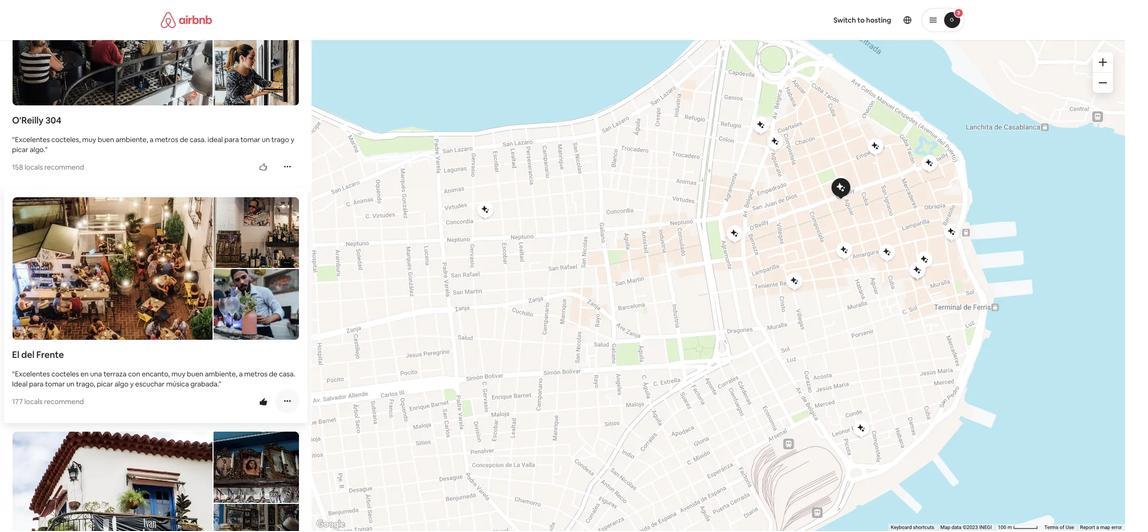 Task type: locate. For each thing, give the bounding box(es) containing it.
el del frente
[[12, 350, 64, 361]]

zoom in image
[[1100, 58, 1108, 66]]

un inside excelentes cocteles en una terraza con encanto, muy buen ambiente, a metros de casa. ideal para tomar un trago, picar algo y escuchar música grabada.
[[66, 380, 74, 389]]

buen inside excelentes cocteles en una terraza con encanto, muy buen ambiente, a metros de casa. ideal para tomar un trago, picar algo y escuchar música grabada.
[[187, 370, 204, 379]]

switch to hosting
[[834, 16, 892, 25]]

1 vertical spatial ambiente,
[[205, 370, 238, 379]]

0 horizontal spatial metros
[[155, 135, 178, 144]]

excelentes cocteles en una terraza con encanto, muy buen ambiente, a metros de casa. ideal para tomar un trago, picar algo y escuchar música grabada.
[[12, 370, 295, 389]]

0 vertical spatial casa.
[[190, 135, 206, 144]]

y inside excelentes cocteles en una terraza con encanto, muy buen ambiente, a metros de casa. ideal para tomar un trago, picar algo y escuchar música grabada.
[[130, 380, 134, 389]]

2 locals from the top
[[24, 398, 43, 407]]

metros up undo mark as helpful, el del frente icon
[[244, 370, 268, 379]]

0 vertical spatial tomar
[[241, 135, 260, 144]]

1 horizontal spatial un
[[262, 135, 270, 144]]

0 horizontal spatial picar
[[12, 145, 28, 154]]

1 horizontal spatial picar
[[97, 380, 113, 389]]

1 vertical spatial metros
[[244, 370, 268, 379]]

0 vertical spatial recommend
[[44, 163, 84, 172]]

0 horizontal spatial muy
[[82, 135, 96, 144]]

shortcuts
[[914, 526, 935, 531]]

metros
[[155, 135, 178, 144], [244, 370, 268, 379]]

un left trago
[[262, 135, 270, 144]]

excelentes inside excelentes cocteles en una terraza con encanto, muy buen ambiente, a metros de casa. ideal para tomar un trago, picar algo y escuchar música grabada.
[[15, 370, 50, 379]]

locals right "177"
[[24, 398, 43, 407]]

locals right the 158
[[25, 163, 43, 172]]

1 horizontal spatial de
[[269, 370, 278, 379]]

1 vertical spatial muy
[[172, 370, 186, 379]]

ambiente, down o'reilly 304 link
[[116, 135, 148, 144]]

1 vertical spatial locals
[[24, 398, 43, 407]]

de inside excelentes cocteles, muy buen ambiente, a metros de casa. ideal para tomar un trago y picar algo.
[[180, 135, 188, 144]]

1 horizontal spatial ambiente,
[[205, 370, 238, 379]]

buen right "cocteles,"
[[98, 135, 114, 144]]

música
[[166, 380, 189, 389]]

1 vertical spatial un
[[66, 380, 74, 389]]

casa.
[[190, 135, 206, 144], [279, 370, 295, 379]]

ambiente, inside excelentes cocteles en una terraza con encanto, muy buen ambiente, a metros de casa. ideal para tomar un trago, picar algo y escuchar música grabada.
[[205, 370, 238, 379]]

0 vertical spatial metros
[[155, 135, 178, 144]]

a
[[150, 135, 154, 144], [239, 370, 243, 379], [1097, 526, 1100, 531]]

de
[[180, 135, 188, 144], [269, 370, 278, 379]]

0 horizontal spatial de
[[180, 135, 188, 144]]

trago,
[[76, 380, 95, 389]]

0 horizontal spatial un
[[66, 380, 74, 389]]

y
[[291, 135, 295, 144], [130, 380, 134, 389]]

trago
[[272, 135, 289, 144]]

100
[[999, 526, 1007, 531]]

0 horizontal spatial ambiente,
[[116, 135, 148, 144]]

0 vertical spatial para
[[225, 135, 239, 144]]

recommend for o'reilly 304
[[44, 163, 84, 172]]

1 vertical spatial a
[[239, 370, 243, 379]]

1 excelentes from the top
[[15, 135, 50, 144]]

1 vertical spatial y
[[130, 380, 134, 389]]

cocteles
[[51, 370, 79, 379]]

o'reilly 304 link
[[12, 114, 300, 127]]

1 vertical spatial de
[[269, 370, 278, 379]]

metros down o'reilly 304 link
[[155, 135, 178, 144]]

excelentes up ideal
[[15, 370, 50, 379]]

ambiente, up grabada.
[[205, 370, 238, 379]]

excelentes
[[15, 135, 50, 144], [15, 370, 50, 379]]

2 horizontal spatial a
[[1097, 526, 1100, 531]]

y right trago
[[291, 135, 295, 144]]

muy
[[82, 135, 96, 144], [172, 370, 186, 379]]

tomar down cocteles
[[45, 380, 65, 389]]

0 horizontal spatial para
[[29, 380, 44, 389]]

keyboard shortcuts
[[891, 526, 935, 531]]

1 horizontal spatial casa.
[[279, 370, 295, 379]]

para right the ideal
[[225, 135, 239, 144]]

1 vertical spatial buen
[[187, 370, 204, 379]]

1 horizontal spatial a
[[239, 370, 243, 379]]

more options, o'reilly 304 image
[[284, 163, 292, 171]]

picar
[[12, 145, 28, 154], [97, 380, 113, 389]]

recommend for el del frente
[[44, 398, 84, 407]]

0 vertical spatial picar
[[12, 145, 28, 154]]

del
[[21, 350, 34, 361]]

picar down una at the left of page
[[97, 380, 113, 389]]

158
[[12, 163, 23, 172]]

excelentes for del
[[15, 370, 50, 379]]

frente
[[36, 350, 64, 361]]

tomar
[[241, 135, 260, 144], [45, 380, 65, 389]]

ambiente,
[[116, 135, 148, 144], [205, 370, 238, 379]]

excelentes for 304
[[15, 135, 50, 144]]

hosting
[[867, 16, 892, 25]]

report a map error
[[1081, 526, 1123, 531]]

1 horizontal spatial tomar
[[241, 135, 260, 144]]

1 horizontal spatial metros
[[244, 370, 268, 379]]

un
[[262, 135, 270, 144], [66, 380, 74, 389]]

google image
[[314, 519, 347, 532]]

0 vertical spatial y
[[291, 135, 295, 144]]

3
[[958, 10, 961, 16]]

0 horizontal spatial casa.
[[190, 135, 206, 144]]

1 horizontal spatial y
[[291, 135, 295, 144]]

un down cocteles
[[66, 380, 74, 389]]

un inside excelentes cocteles, muy buen ambiente, a metros de casa. ideal para tomar un trago y picar algo.
[[262, 135, 270, 144]]

recommend down cocteles
[[44, 398, 84, 407]]

error
[[1112, 526, 1123, 531]]

0 vertical spatial excelentes
[[15, 135, 50, 144]]

locals for del
[[24, 398, 43, 407]]

more options, el del frente image
[[284, 398, 292, 406]]

0 vertical spatial locals
[[25, 163, 43, 172]]

para
[[225, 135, 239, 144], [29, 380, 44, 389]]

0 horizontal spatial y
[[130, 380, 134, 389]]

buen
[[98, 135, 114, 144], [187, 370, 204, 379]]

locals
[[25, 163, 43, 172], [24, 398, 43, 407]]

0 horizontal spatial a
[[150, 135, 154, 144]]

tomar left trago
[[241, 135, 260, 144]]

metros inside excelentes cocteles, muy buen ambiente, a metros de casa. ideal para tomar un trago y picar algo.
[[155, 135, 178, 144]]

1 vertical spatial recommend
[[44, 398, 84, 407]]

1 vertical spatial casa.
[[279, 370, 295, 379]]

y down con
[[130, 380, 134, 389]]

2 excelentes from the top
[[15, 370, 50, 379]]

1 vertical spatial picar
[[97, 380, 113, 389]]

excelentes inside excelentes cocteles, muy buen ambiente, a metros de casa. ideal para tomar un trago y picar algo.
[[15, 135, 50, 144]]

0 horizontal spatial tomar
[[45, 380, 65, 389]]

0 vertical spatial ambiente,
[[116, 135, 148, 144]]

recommend
[[44, 163, 84, 172], [44, 398, 84, 407]]

of
[[1060, 526, 1065, 531]]

map data ©2023 inegi
[[941, 526, 993, 531]]

picar left algo.
[[12, 145, 28, 154]]

mark as helpful, o'reilly 304 image
[[259, 164, 268, 172]]

3 button
[[922, 8, 965, 32]]

casa. up more options, el del frente icon
[[279, 370, 295, 379]]

casa. left the ideal
[[190, 135, 206, 144]]

1 horizontal spatial para
[[225, 135, 239, 144]]

para right ideal
[[29, 380, 44, 389]]

terms
[[1045, 526, 1059, 531]]

2 vertical spatial a
[[1097, 526, 1100, 531]]

cocteles,
[[51, 135, 81, 144]]

0 vertical spatial buen
[[98, 135, 114, 144]]

0 vertical spatial de
[[180, 135, 188, 144]]

0 vertical spatial a
[[150, 135, 154, 144]]

keyboard
[[891, 526, 912, 531]]

muy right "cocteles,"
[[82, 135, 96, 144]]

0 horizontal spatial buen
[[98, 135, 114, 144]]

1 vertical spatial excelentes
[[15, 370, 50, 379]]

recommend down "cocteles,"
[[44, 163, 84, 172]]

1 vertical spatial para
[[29, 380, 44, 389]]

1 vertical spatial tomar
[[45, 380, 65, 389]]

excelentes up algo.
[[15, 135, 50, 144]]

1 horizontal spatial muy
[[172, 370, 186, 379]]

buen up grabada.
[[187, 370, 204, 379]]

switch to hosting link
[[828, 10, 898, 31]]

0 vertical spatial un
[[262, 135, 270, 144]]

1 locals from the top
[[25, 163, 43, 172]]

report a map error link
[[1081, 526, 1123, 531]]

1 horizontal spatial buen
[[187, 370, 204, 379]]

m
[[1008, 526, 1013, 531]]

muy up música
[[172, 370, 186, 379]]

0 vertical spatial muy
[[82, 135, 96, 144]]

muy inside excelentes cocteles, muy buen ambiente, a metros de casa. ideal para tomar un trago y picar algo.
[[82, 135, 96, 144]]

inegi
[[980, 526, 993, 531]]



Task type: vqa. For each thing, say whether or not it's contained in the screenshot.
'Report'
yes



Task type: describe. For each thing, give the bounding box(es) containing it.
158 locals recommend
[[12, 163, 84, 172]]

map
[[941, 526, 951, 531]]

el
[[12, 350, 19, 361]]

terms of use
[[1045, 526, 1075, 531]]

use
[[1066, 526, 1075, 531]]

escuchar
[[135, 380, 165, 389]]

100 m
[[999, 526, 1014, 531]]

el del frente link
[[12, 350, 300, 362]]

muy inside excelentes cocteles en una terraza con encanto, muy buen ambiente, a metros de casa. ideal para tomar un trago, picar algo y escuchar música grabada.
[[172, 370, 186, 379]]

a inside excelentes cocteles en una terraza con encanto, muy buen ambiente, a metros de casa. ideal para tomar un trago, picar algo y escuchar música grabada.
[[239, 370, 243, 379]]

para inside excelentes cocteles en una terraza con encanto, muy buen ambiente, a metros de casa. ideal para tomar un trago, picar algo y escuchar música grabada.
[[29, 380, 44, 389]]

177 locals recommend
[[12, 398, 84, 407]]

metros inside excelentes cocteles en una terraza con encanto, muy buen ambiente, a metros de casa. ideal para tomar un trago, picar algo y escuchar música grabada.
[[244, 370, 268, 379]]

casa. inside excelentes cocteles, muy buen ambiente, a metros de casa. ideal para tomar un trago y picar algo.
[[190, 135, 206, 144]]

tomar inside excelentes cocteles, muy buen ambiente, a metros de casa. ideal para tomar un trago y picar algo.
[[241, 135, 260, 144]]

algo.
[[30, 145, 45, 154]]

©2023
[[963, 526, 979, 531]]

algo
[[115, 380, 129, 389]]

ambiente, inside excelentes cocteles, muy buen ambiente, a metros de casa. ideal para tomar un trago y picar algo.
[[116, 135, 148, 144]]

y inside excelentes cocteles, muy buen ambiente, a metros de casa. ideal para tomar un trago y picar algo.
[[291, 135, 295, 144]]

o'reilly
[[12, 114, 44, 126]]

profile element
[[575, 0, 965, 40]]

una
[[90, 370, 102, 379]]

para inside excelentes cocteles, muy buen ambiente, a metros de casa. ideal para tomar un trago y picar algo.
[[225, 135, 239, 144]]

100 m button
[[996, 525, 1042, 532]]

ideal
[[12, 380, 28, 389]]

picar inside excelentes cocteles, muy buen ambiente, a metros de casa. ideal para tomar un trago y picar algo.
[[12, 145, 28, 154]]

tomar inside excelentes cocteles en una terraza con encanto, muy buen ambiente, a metros de casa. ideal para tomar un trago, picar algo y escuchar música grabada.
[[45, 380, 65, 389]]

map region
[[192, 39, 1126, 532]]

buen inside excelentes cocteles, muy buen ambiente, a metros de casa. ideal para tomar un trago y picar algo.
[[98, 135, 114, 144]]

data
[[952, 526, 962, 531]]

encanto,
[[142, 370, 170, 379]]

a inside excelentes cocteles, muy buen ambiente, a metros de casa. ideal para tomar un trago y picar algo.
[[150, 135, 154, 144]]

de inside excelentes cocteles en una terraza con encanto, muy buen ambiente, a metros de casa. ideal para tomar un trago, picar algo y escuchar música grabada.
[[269, 370, 278, 379]]

o'reilly 304
[[12, 114, 61, 126]]

report
[[1081, 526, 1096, 531]]

terms of use link
[[1045, 526, 1075, 531]]

304
[[45, 114, 61, 126]]

zoom out image
[[1100, 79, 1108, 87]]

terraza
[[104, 370, 127, 379]]

177
[[12, 398, 23, 407]]

con
[[128, 370, 140, 379]]

ideal
[[208, 135, 223, 144]]

map
[[1101, 526, 1111, 531]]

keyboard shortcuts button
[[891, 525, 935, 532]]

en
[[81, 370, 89, 379]]

grabada.
[[191, 380, 219, 389]]

undo mark as helpful, el del frente image
[[259, 399, 268, 407]]

picar inside excelentes cocteles en una terraza con encanto, muy buen ambiente, a metros de casa. ideal para tomar un trago, picar algo y escuchar música grabada.
[[97, 380, 113, 389]]

to
[[858, 16, 865, 25]]

excelentes cocteles, muy buen ambiente, a metros de casa. ideal para tomar un trago y picar algo.
[[12, 135, 295, 154]]

locals for 304
[[25, 163, 43, 172]]

casa. inside excelentes cocteles en una terraza con encanto, muy buen ambiente, a metros de casa. ideal para tomar un trago, picar algo y escuchar música grabada.
[[279, 370, 295, 379]]

switch
[[834, 16, 857, 25]]



